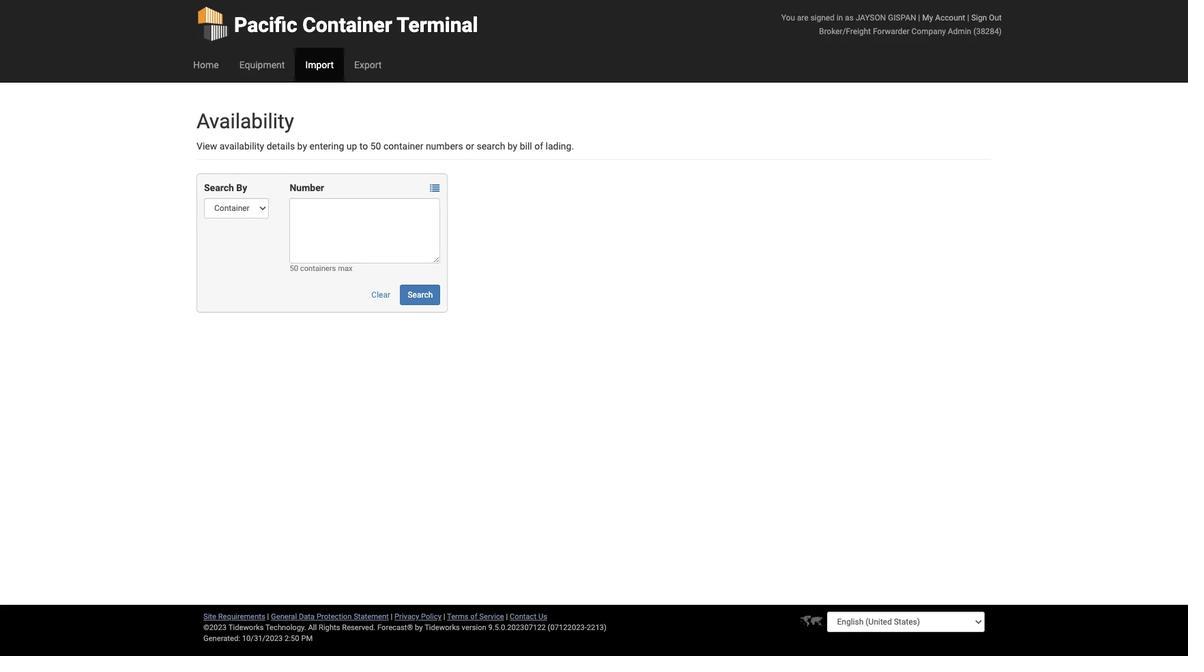Task type: vqa. For each thing, say whether or not it's contained in the screenshot.
"info circle" image
no



Task type: describe. For each thing, give the bounding box(es) containing it.
| left the sign
[[968, 13, 970, 23]]

pacific container terminal
[[234, 13, 478, 37]]

search by
[[204, 182, 247, 193]]

import
[[306, 59, 334, 70]]

9.5.0.202307122
[[489, 623, 546, 632]]

terms of service link
[[447, 613, 504, 621]]

requirements
[[218, 613, 266, 621]]

view
[[197, 141, 217, 152]]

privacy
[[395, 613, 419, 621]]

export
[[354, 59, 382, 70]]

lading.
[[546, 141, 574, 152]]

site requirements | general data protection statement | privacy policy | terms of service | contact us ©2023 tideworks technology. all rights reserved. forecast® by tideworks version 9.5.0.202307122 (07122023-2213) generated: 10/31/2023 2:50 pm
[[204, 613, 607, 643]]

tideworks
[[425, 623, 460, 632]]

search button
[[401, 285, 441, 305]]

(07122023-
[[548, 623, 587, 632]]

as
[[846, 13, 854, 23]]

0 vertical spatial 50
[[371, 141, 381, 152]]

to
[[360, 141, 368, 152]]

you
[[782, 13, 796, 23]]

entering
[[310, 141, 344, 152]]

jayson
[[856, 13, 887, 23]]

2213)
[[587, 623, 607, 632]]

view availability details by entering up to 50 container numbers or search by bill of lading.
[[197, 141, 574, 152]]

export button
[[344, 48, 392, 82]]

availability
[[197, 109, 294, 133]]

out
[[990, 13, 1002, 23]]

my account link
[[923, 13, 966, 23]]

containers
[[300, 264, 336, 273]]

pacific container terminal link
[[197, 0, 478, 48]]

clear button
[[364, 285, 398, 305]]

in
[[837, 13, 844, 23]]

technology.
[[266, 623, 306, 632]]

general
[[271, 613, 297, 621]]

| left general
[[267, 613, 269, 621]]

contact
[[510, 613, 537, 621]]

search for search by
[[204, 182, 234, 193]]

admin
[[949, 27, 972, 36]]

policy
[[421, 613, 442, 621]]

import button
[[295, 48, 344, 82]]

2 horizontal spatial by
[[508, 141, 518, 152]]

my
[[923, 13, 934, 23]]

(38284)
[[974, 27, 1002, 36]]

forwarder
[[874, 27, 910, 36]]

pm
[[301, 634, 313, 643]]

up
[[347, 141, 357, 152]]

| up tideworks
[[444, 613, 446, 621]]

are
[[798, 13, 809, 23]]

general data protection statement link
[[271, 613, 389, 621]]

pacific
[[234, 13, 298, 37]]

| left the my
[[919, 13, 921, 23]]



Task type: locate. For each thing, give the bounding box(es) containing it.
all
[[308, 623, 317, 632]]

equipment
[[239, 59, 285, 70]]

data
[[299, 613, 315, 621]]

sign out link
[[972, 13, 1002, 23]]

rights
[[319, 623, 340, 632]]

max
[[338, 264, 353, 273]]

search inside button
[[408, 290, 433, 300]]

us
[[539, 613, 548, 621]]

0 vertical spatial of
[[535, 141, 544, 152]]

equipment button
[[229, 48, 295, 82]]

by left bill
[[508, 141, 518, 152]]

forecast®
[[378, 623, 413, 632]]

sign
[[972, 13, 988, 23]]

1 vertical spatial search
[[408, 290, 433, 300]]

10/31/2023
[[242, 634, 283, 643]]

0 horizontal spatial search
[[204, 182, 234, 193]]

©2023 tideworks
[[204, 623, 264, 632]]

search
[[477, 141, 506, 152]]

by inside the site requirements | general data protection statement | privacy policy | terms of service | contact us ©2023 tideworks technology. all rights reserved. forecast® by tideworks version 9.5.0.202307122 (07122023-2213) generated: 10/31/2023 2:50 pm
[[415, 623, 423, 632]]

bill
[[520, 141, 532, 152]]

0 vertical spatial search
[[204, 182, 234, 193]]

details
[[267, 141, 295, 152]]

search left by
[[204, 182, 234, 193]]

you are signed in as jayson gispan | my account | sign out broker/freight forwarder company admin (38284)
[[782, 13, 1002, 36]]

account
[[936, 13, 966, 23]]

1 horizontal spatial search
[[408, 290, 433, 300]]

| up forecast®
[[391, 613, 393, 621]]

availability
[[220, 141, 264, 152]]

version
[[462, 623, 487, 632]]

company
[[912, 27, 947, 36]]

by down privacy policy link
[[415, 623, 423, 632]]

50 containers max
[[290, 264, 353, 273]]

0 horizontal spatial of
[[471, 613, 478, 621]]

service
[[480, 613, 504, 621]]

of up version
[[471, 613, 478, 621]]

0 horizontal spatial 50
[[290, 264, 298, 273]]

50
[[371, 141, 381, 152], [290, 264, 298, 273]]

site
[[204, 613, 216, 621]]

by
[[236, 182, 247, 193]]

generated:
[[204, 634, 240, 643]]

1 vertical spatial 50
[[290, 264, 298, 273]]

1 horizontal spatial 50
[[371, 141, 381, 152]]

of right bill
[[535, 141, 544, 152]]

1 horizontal spatial by
[[415, 623, 423, 632]]

container
[[303, 13, 393, 37]]

clear
[[372, 290, 391, 300]]

1 horizontal spatial of
[[535, 141, 544, 152]]

show list image
[[430, 184, 440, 193]]

|
[[919, 13, 921, 23], [968, 13, 970, 23], [267, 613, 269, 621], [391, 613, 393, 621], [444, 613, 446, 621], [506, 613, 508, 621]]

Number text field
[[290, 198, 441, 264]]

broker/freight
[[820, 27, 872, 36]]

search
[[204, 182, 234, 193], [408, 290, 433, 300]]

site requirements link
[[204, 613, 266, 621]]

50 left containers
[[290, 264, 298, 273]]

container
[[384, 141, 424, 152]]

1 vertical spatial of
[[471, 613, 478, 621]]

privacy policy link
[[395, 613, 442, 621]]

terms
[[447, 613, 469, 621]]

protection
[[317, 613, 352, 621]]

terminal
[[397, 13, 478, 37]]

number
[[290, 182, 324, 193]]

2:50
[[285, 634, 300, 643]]

by right details
[[297, 141, 307, 152]]

| up 9.5.0.202307122
[[506, 613, 508, 621]]

of
[[535, 141, 544, 152], [471, 613, 478, 621]]

reserved.
[[342, 623, 376, 632]]

home
[[193, 59, 219, 70]]

0 horizontal spatial by
[[297, 141, 307, 152]]

signed
[[811, 13, 835, 23]]

statement
[[354, 613, 389, 621]]

contact us link
[[510, 613, 548, 621]]

search right clear
[[408, 290, 433, 300]]

search for search
[[408, 290, 433, 300]]

50 right the to
[[371, 141, 381, 152]]

gispan
[[889, 13, 917, 23]]

by
[[297, 141, 307, 152], [508, 141, 518, 152], [415, 623, 423, 632]]

numbers
[[426, 141, 464, 152]]

home button
[[183, 48, 229, 82]]

or
[[466, 141, 475, 152]]

of inside the site requirements | general data protection statement | privacy policy | terms of service | contact us ©2023 tideworks technology. all rights reserved. forecast® by tideworks version 9.5.0.202307122 (07122023-2213) generated: 10/31/2023 2:50 pm
[[471, 613, 478, 621]]



